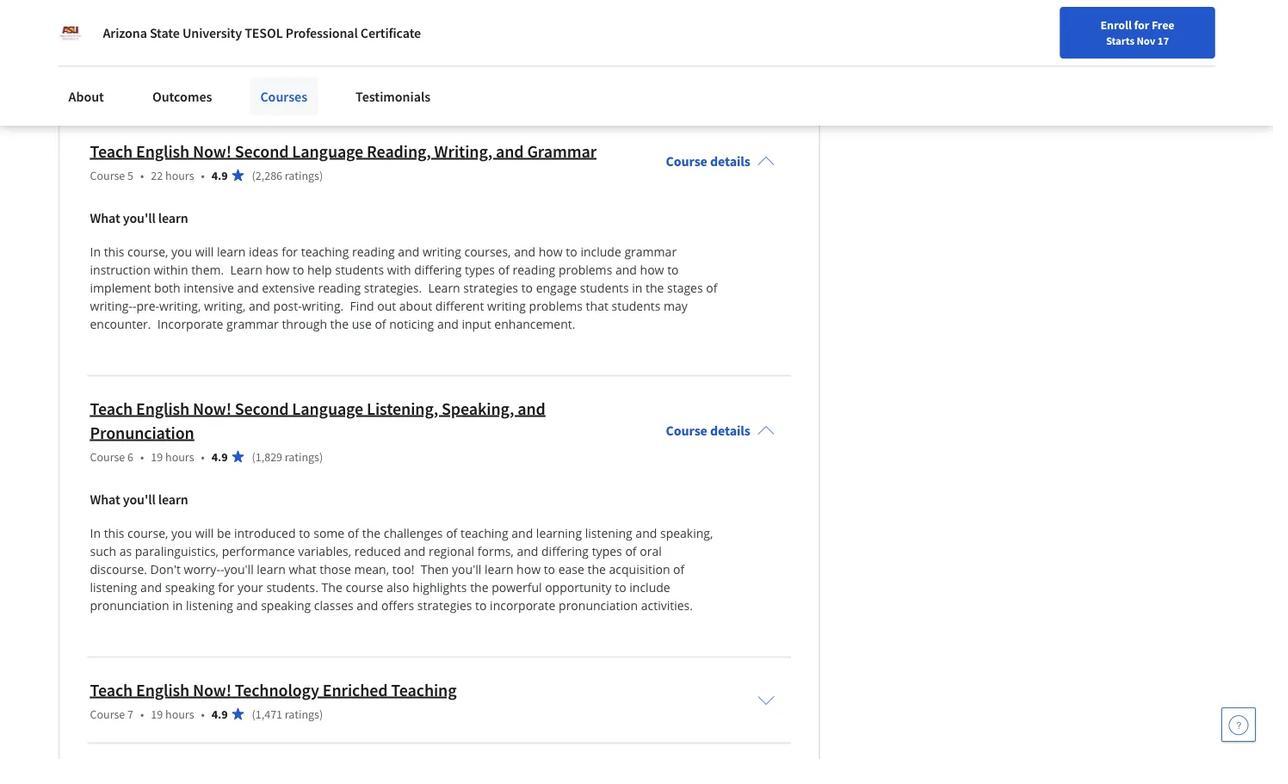 Task type: vqa. For each thing, say whether or not it's contained in the screenshot.
19 to the top
yes



Task type: describe. For each thing, give the bounding box(es) containing it.
course details for teach english now! second language listening, speaking, and pronunciation
[[666, 423, 751, 440]]

how up the extensive
[[266, 262, 290, 278]]

5
[[128, 168, 134, 184]]

to left the incorporate
[[475, 598, 487, 614]]

that
[[586, 298, 609, 315]]

state
[[150, 24, 180, 41]]

lesson
[[318, 21, 355, 38]]

the left use
[[330, 316, 349, 333]]

0 vertical spatial writing
[[423, 244, 462, 260]]

courses,
[[465, 244, 511, 260]]

you for teach english now! second language listening, speaking, and pronunciation
[[171, 526, 192, 542]]

challenges
[[384, 526, 443, 542]]

the up reduced
[[362, 526, 381, 542]]

course for teach english now! second language reading, writing, and grammar
[[90, 168, 125, 184]]

second for listening,
[[235, 399, 289, 420]]

ratings for listening,
[[285, 450, 320, 465]]

• right 6
[[140, 450, 144, 465]]

course details for teach english now! second language reading, writing, and grammar
[[666, 153, 751, 171]]

plan
[[224, 21, 250, 38]]

tips
[[284, 76, 305, 93]]

• right 7
[[140, 707, 144, 723]]

activities.
[[641, 598, 693, 614]]

hours for teach english now! technology enriched teaching
[[165, 707, 194, 723]]

( 2,286 ratings )
[[252, 168, 323, 184]]

single
[[281, 21, 315, 38]]

stages
[[668, 280, 703, 296]]

to left engage
[[522, 280, 533, 296]]

learn down 22
[[158, 210, 188, 228]]

1,471
[[256, 707, 283, 723]]

and inside teach english now! second language listening, speaking, and pronunciation
[[518, 399, 546, 420]]

regional
[[429, 544, 475, 560]]

extensive
[[262, 280, 315, 296]]

learning
[[536, 526, 582, 542]]

use
[[352, 316, 372, 333]]

teach english now! technology enriched teaching
[[90, 680, 457, 702]]

language for listening,
[[292, 399, 364, 420]]

performance
[[222, 544, 295, 560]]

about
[[68, 88, 104, 105]]

you for teach english now! second language reading, writing, and grammar
[[171, 244, 192, 260]]

in for teach english now! second language reading, writing, and grammar
[[90, 244, 101, 260]]

find
[[350, 298, 374, 315]]

17
[[1158, 34, 1170, 47]]

arizona state university image
[[58, 21, 82, 45]]

2 writing, from the left
[[204, 298, 246, 315]]

coursera image
[[21, 14, 130, 42]]

you'll down regional
[[452, 562, 482, 578]]

course 7 • 19 hours •
[[90, 707, 205, 723]]

0 horizontal spatial teaching
[[231, 76, 281, 93]]

about link
[[58, 78, 114, 115]]

the right ease in the bottom left of the page
[[588, 562, 606, 578]]

1 a from the left
[[158, 21, 164, 38]]

differing inside in this course, you will learn ideas for teaching reading and writing courses, and how to include grammar instruction within them.  learn how to help students with differing types of reading problems and how to implement both intensive and extensive reading strategies.  learn strategies to engage students in the stages of writing--pre-writing, writing, and post-writing.  find out about different writing problems that students may encounter.  incorporate grammar through the use of noticing and input enhancement.
[[415, 262, 462, 278]]

input
[[462, 316, 492, 333]]

22
[[151, 168, 163, 184]]

you'll down performance
[[224, 562, 254, 578]]

about
[[399, 298, 433, 315]]

help center image
[[1229, 715, 1250, 736]]

- inside in this course, you will be introduced to some of the challenges of teaching and learning listening and speaking, such as paralinguistics, performance variables, reduced and regional forms, and differing types of oral discourse. don't worry--you'll learn what those mean, too!  then you'll learn how to ease the acquisition of listening and speaking for your students. the course also highlights the powerful opportunity to include pronunciation in listening and speaking classes and offers strategies to incorporate pronunciation activities.
[[220, 562, 224, 578]]

as
[[119, 544, 132, 560]]

worry-
[[184, 562, 220, 578]]

hours for teach english now! second language reading, writing, and grammar
[[165, 168, 194, 184]]

too!
[[393, 562, 415, 578]]

incorporate
[[157, 316, 223, 333]]

1 vertical spatial students
[[580, 280, 629, 296]]

oral
[[640, 544, 662, 560]]

course 5 • 22 hours •
[[90, 168, 205, 184]]

the up may
[[646, 280, 664, 296]]

incorporate
[[490, 598, 556, 614]]

what you'll learn for teach english now! second language reading, writing, and grammar
[[90, 210, 188, 228]]

2 pronunciation from the left
[[559, 598, 638, 614]]

course details button for teach english now! second language reading, writing, and grammar
[[652, 129, 789, 195]]

writing.
[[302, 298, 344, 315]]

how up may
[[640, 262, 664, 278]]

differing inside in this course, you will be introduced to some of the challenges of teaching and learning listening and speaking, such as paralinguistics, performance variables, reduced and regional forms, and differing types of oral discourse. don't worry--you'll learn what those mean, too!  then you'll learn how to ease the acquisition of listening and speaking for your students. the course also highlights the powerful opportunity to include pronunciation in listening and speaking classes and offers strategies to incorporate pronunciation activities.
[[542, 544, 589, 560]]

what
[[289, 562, 317, 578]]

for inside in this course, you will be introduced to some of the challenges of teaching and learning listening and speaking, such as paralinguistics, performance variables, reduced and regional forms, and differing types of oral discourse. don't worry--you'll learn what those mean, too!  then you'll learn how to ease the acquisition of listening and speaking for your students. the course also highlights the powerful opportunity to include pronunciation in listening and speaking classes and offers strategies to incorporate pronunciation activities.
[[218, 580, 235, 596]]

to up stages
[[668, 262, 679, 278]]

19 for teach english now! technology enriched teaching
[[151, 707, 163, 723]]

teach for teach english now! second language reading, writing, and grammar
[[90, 141, 133, 163]]

4.9 for teach english now! technology enriched teaching
[[212, 707, 228, 723]]

course details button for teach english now! second language listening, speaking, and pronunciation
[[652, 387, 789, 476]]

pre-
[[136, 298, 159, 315]]

them.
[[191, 262, 224, 278]]

manage your classroom schedule
[[118, 48, 308, 66]]

0 horizontal spatial listening
[[90, 580, 137, 596]]

writing,
[[435, 141, 493, 163]]

such
[[90, 544, 116, 560]]

opportunity
[[545, 580, 612, 596]]

1 pronunciation from the left
[[90, 598, 169, 614]]

course
[[346, 580, 384, 596]]

variables,
[[298, 544, 352, 560]]

( 1,471 ratings )
[[252, 707, 323, 723]]

english for teach english now! second language reading, writing, and grammar
[[136, 141, 190, 163]]

strategies inside in this course, you will be introduced to some of the challenges of teaching and learning listening and speaking, such as paralinguistics, performance variables, reduced and regional forms, and differing types of oral discourse. don't worry--you'll learn what those mean, too!  then you'll learn how to ease the acquisition of listening and speaking for your students. the course also highlights the powerful opportunity to include pronunciation in listening and speaking classes and offers strategies to incorporate pronunciation activities.
[[418, 598, 472, 614]]

0 vertical spatial problems
[[559, 262, 613, 278]]

tesol
[[245, 24, 283, 41]]

strategies.
[[364, 280, 422, 296]]

to down acquisition
[[615, 580, 627, 596]]

out
[[377, 298, 396, 315]]

( for teaching
[[252, 707, 256, 723]]

don't
[[150, 562, 181, 578]]

may
[[664, 298, 688, 315]]

1 vertical spatial writing
[[488, 298, 526, 315]]

2 vertical spatial reading
[[318, 280, 361, 296]]

complete
[[167, 21, 221, 38]]

arizona state university tesol professional certificate
[[103, 24, 421, 41]]

speaking,
[[661, 526, 714, 542]]

( 1,829 ratings )
[[252, 450, 323, 465]]

• left 1,471
[[201, 707, 205, 723]]

1 vertical spatial grammar
[[227, 316, 279, 333]]

- inside in this course, you will learn ideas for teaching reading and writing courses, and how to include grammar instruction within them.  learn how to help students with differing types of reading problems and how to implement both intensive and extensive reading strategies.  learn strategies to engage students in the stages of writing--pre-writing, writing, and post-writing.  find out about different writing problems that students may encounter.  incorporate grammar through the use of noticing and input enhancement.
[[133, 298, 136, 315]]

in for teach english now! second language listening, speaking, and pronunciation
[[90, 526, 101, 542]]

post-
[[274, 298, 302, 315]]

engage
[[536, 280, 577, 296]]

learn down performance
[[257, 562, 286, 578]]

will for teach english now! second language reading, writing, and grammar
[[195, 244, 214, 260]]

1 vertical spatial reading
[[513, 262, 556, 278]]

in inside in this course, you will learn ideas for teaching reading and writing courses, and how to include grammar instruction within them.  learn how to help students with differing types of reading problems and how to implement both intensive and extensive reading strategies.  learn strategies to engage students in the stages of writing--pre-writing, writing, and post-writing.  find out about different writing problems that students may encounter.  incorporate grammar through the use of noticing and input enhancement.
[[632, 280, 643, 296]]

introduced
[[234, 526, 296, 542]]

english for teach english now! technology enriched teaching
[[136, 680, 190, 702]]

teaching
[[391, 680, 457, 702]]

classes
[[314, 598, 354, 614]]

grammar
[[527, 141, 597, 163]]

now! for teach english now! technology enriched teaching
[[193, 680, 232, 702]]

of down courses, at the left top of page
[[498, 262, 510, 278]]

pronunciation
[[90, 423, 194, 444]]

hours for teach english now! second language listening, speaking, and pronunciation
[[165, 450, 194, 465]]

your for classroom
[[165, 48, 191, 66]]

1 writing, from the left
[[159, 298, 201, 315]]

create a complete plan for a single lesson
[[118, 21, 355, 38]]

professional
[[286, 24, 358, 41]]

own
[[204, 76, 229, 93]]

ideas
[[249, 244, 279, 260]]

2 vertical spatial listening
[[186, 598, 233, 614]]

this for teach english now! second language reading, writing, and grammar
[[104, 244, 124, 260]]

teach english now! second language listening, speaking, and pronunciation link
[[90, 399, 546, 444]]

schedule
[[256, 48, 308, 66]]

2 vertical spatial students
[[612, 298, 661, 315]]

within
[[154, 262, 188, 278]]

enroll for free starts nov 17
[[1101, 17, 1175, 47]]

• right 22
[[201, 168, 205, 184]]

( for listening,
[[252, 450, 256, 465]]

teach english now! second language reading, writing, and grammar link
[[90, 141, 597, 163]]

of right stages
[[706, 280, 718, 296]]

your for own
[[175, 76, 201, 93]]

4.9 for teach english now! second language reading, writing, and grammar
[[212, 168, 228, 184]]

to left the some
[[299, 526, 311, 542]]

7
[[128, 707, 134, 723]]

course 6 • 19 hours •
[[90, 450, 205, 465]]

through
[[282, 316, 327, 333]]

1,829
[[256, 450, 283, 465]]

discourse.
[[90, 562, 147, 578]]



Task type: locate. For each thing, give the bounding box(es) containing it.
strategies down the highlights
[[418, 598, 472, 614]]

types down courses, at the left top of page
[[465, 262, 495, 278]]

1 horizontal spatial grammar
[[625, 244, 677, 260]]

2 horizontal spatial listening
[[585, 526, 633, 542]]

include
[[581, 244, 622, 260], [630, 580, 671, 596]]

both
[[154, 280, 181, 296]]

the
[[322, 580, 343, 596]]

listening,
[[367, 399, 438, 420]]

with
[[387, 262, 411, 278]]

1 second from the top
[[235, 141, 289, 163]]

pronunciation
[[90, 598, 169, 614], [559, 598, 638, 614]]

course, for teach english now! second language listening, speaking, and pronunciation
[[127, 526, 168, 542]]

reading
[[352, 244, 395, 260], [513, 262, 556, 278], [318, 280, 361, 296]]

you
[[171, 244, 192, 260], [171, 526, 192, 542]]

teaching down schedule
[[231, 76, 281, 93]]

enriched
[[323, 680, 388, 702]]

2 vertical spatial teaching
[[461, 526, 509, 542]]

2 vertical spatial your
[[238, 580, 263, 596]]

pronunciation down opportunity
[[559, 598, 638, 614]]

2 vertical spatial (
[[252, 707, 256, 723]]

create
[[118, 21, 155, 38]]

language
[[292, 141, 364, 163], [292, 399, 364, 420]]

offers
[[381, 598, 414, 614]]

0 vertical spatial in
[[90, 244, 101, 260]]

1 vertical spatial what
[[90, 492, 120, 509]]

include inside in this course, you will be introduced to some of the challenges of teaching and learning listening and speaking, such as paralinguistics, performance variables, reduced and regional forms, and differing types of oral discourse. don't worry--you'll learn what those mean, too!  then you'll learn how to ease the acquisition of listening and speaking for your students. the course also highlights the powerful opportunity to include pronunciation in listening and speaking classes and offers strategies to incorporate pronunciation activities.
[[630, 580, 671, 596]]

how up engage
[[539, 244, 563, 260]]

types inside in this course, you will learn ideas for teaching reading and writing courses, and how to include grammar instruction within them.  learn how to help students with differing types of reading problems and how to implement both intensive and extensive reading strategies.  learn strategies to engage students in the stages of writing--pre-writing, writing, and post-writing.  find out about different writing problems that students may encounter.  incorporate grammar through the use of noticing and input enhancement.
[[465, 262, 495, 278]]

this up the such
[[104, 526, 124, 542]]

ratings for teaching
[[285, 707, 320, 723]]

problems up engage
[[559, 262, 613, 278]]

how up powerful
[[517, 562, 541, 578]]

teaching inside in this course, you will learn ideas for teaching reading and writing courses, and how to include grammar instruction within them.  learn how to help students with differing types of reading problems and how to implement both intensive and extensive reading strategies.  learn strategies to engage students in the stages of writing--pre-writing, writing, and post-writing.  find out about different writing problems that students may encounter.  incorporate grammar through the use of noticing and input enhancement.
[[301, 244, 349, 260]]

you up within
[[171, 244, 192, 260]]

teach english now! technology enriched teaching link
[[90, 680, 457, 702]]

2 teach from the top
[[90, 399, 133, 420]]

grammar up stages
[[625, 244, 677, 260]]

1 horizontal spatial teaching
[[301, 244, 349, 260]]

0 vertical spatial your
[[165, 48, 191, 66]]

what for teach english now! second language listening, speaking, and pronunciation
[[90, 492, 120, 509]]

1 vertical spatial (
[[252, 450, 256, 465]]

19 right 7
[[151, 707, 163, 723]]

now! left technology
[[193, 680, 232, 702]]

nov
[[1137, 34, 1156, 47]]

1 horizontal spatial include
[[630, 580, 671, 596]]

6
[[128, 450, 134, 465]]

) down teach english now! second language reading, writing, and grammar link
[[320, 168, 323, 184]]

0 vertical spatial (
[[252, 168, 256, 184]]

learn up them. at the top of page
[[217, 244, 246, 260]]

0 horizontal spatial learn
[[230, 262, 262, 278]]

to up engage
[[566, 244, 578, 260]]

0 vertical spatial will
[[195, 244, 214, 260]]

you'll down course 5 • 22 hours •
[[123, 210, 156, 228]]

your down performance
[[238, 580, 263, 596]]

second
[[235, 141, 289, 163], [235, 399, 289, 420]]

2 vertical spatial hours
[[165, 707, 194, 723]]

0 vertical spatial what
[[90, 210, 120, 228]]

0 horizontal spatial writing
[[423, 244, 462, 260]]

1 vertical spatial you
[[171, 526, 192, 542]]

2 english from the top
[[136, 399, 190, 420]]

1 vertical spatial -
[[220, 562, 224, 578]]

•
[[140, 168, 144, 184], [201, 168, 205, 184], [140, 450, 144, 465], [201, 450, 205, 465], [140, 707, 144, 723], [201, 707, 205, 723]]

1 you from the top
[[171, 244, 192, 260]]

what you'll learn
[[90, 210, 188, 228], [90, 492, 188, 509]]

-
[[133, 298, 136, 315], [220, 562, 224, 578]]

1 vertical spatial english
[[136, 399, 190, 420]]

1 horizontal spatial -
[[220, 562, 224, 578]]

what up instruction
[[90, 210, 120, 228]]

students.
[[266, 580, 319, 596]]

ratings
[[285, 168, 320, 184], [285, 450, 320, 465], [285, 707, 320, 723]]

1 4.9 from the top
[[212, 168, 228, 184]]

types up acquisition
[[592, 544, 622, 560]]

this up instruction
[[104, 244, 124, 260]]

1 language from the top
[[292, 141, 364, 163]]

( for reading,
[[252, 168, 256, 184]]

1 vertical spatial your
[[175, 76, 201, 93]]

listening
[[585, 526, 633, 542], [90, 580, 137, 596], [186, 598, 233, 614]]

course for teach english now! second language listening, speaking, and pronunciation
[[90, 450, 125, 465]]

writing, down intensive
[[204, 298, 246, 315]]

course, for teach english now! second language reading, writing, and grammar
[[127, 244, 168, 260]]

enhancement.
[[495, 316, 576, 333]]

teach up 7
[[90, 680, 133, 702]]

teaching inside in this course, you will be introduced to some of the challenges of teaching and learning listening and speaking, such as paralinguistics, performance variables, reduced and regional forms, and differing types of oral discourse. don't worry--you'll learn what those mean, too!  then you'll learn how to ease the acquisition of listening and speaking for your students. the course also highlights the powerful opportunity to include pronunciation in listening and speaking classes and offers strategies to incorporate pronunciation activities.
[[461, 526, 509, 542]]

0 vertical spatial this
[[104, 244, 124, 260]]

compose
[[118, 76, 172, 93]]

in inside in this course, you will be introduced to some of the challenges of teaching and learning listening and speaking, such as paralinguistics, performance variables, reduced and regional forms, and differing types of oral discourse. don't worry--you'll learn what those mean, too!  then you'll learn how to ease the acquisition of listening and speaking for your students. the course also highlights the powerful opportunity to include pronunciation in listening and speaking classes and offers strategies to incorporate pronunciation activities.
[[172, 598, 183, 614]]

2 you from the top
[[171, 526, 192, 542]]

strategies up different
[[464, 280, 518, 296]]

of left oral
[[626, 544, 637, 560]]

writing, up 'incorporate'
[[159, 298, 201, 315]]

ratings for reading,
[[285, 168, 320, 184]]

grammar down post-
[[227, 316, 279, 333]]

2 what you'll learn from the top
[[90, 492, 188, 509]]

2 will from the top
[[195, 526, 214, 542]]

english for teach english now! second language listening, speaking, and pronunciation
[[136, 399, 190, 420]]

3 ( from the top
[[252, 707, 256, 723]]

( up ideas
[[252, 168, 256, 184]]

1 horizontal spatial listening
[[186, 598, 233, 614]]

menu item
[[912, 17, 1023, 73]]

0 horizontal spatial a
[[158, 21, 164, 38]]

courses link
[[250, 78, 318, 115]]

you inside in this course, you will learn ideas for teaching reading and writing courses, and how to include grammar instruction within them.  learn how to help students with differing types of reading problems and how to implement both intensive and extensive reading strategies.  learn strategies to engage students in the stages of writing--pre-writing, writing, and post-writing.  find out about different writing problems that students may encounter.  incorporate grammar through the use of noticing and input enhancement.
[[171, 244, 192, 260]]

0 vertical spatial second
[[235, 141, 289, 163]]

1 vertical spatial ratings
[[285, 450, 320, 465]]

0 vertical spatial strategies
[[464, 280, 518, 296]]

acquisition
[[609, 562, 670, 578]]

of down speaking, at bottom right
[[674, 562, 685, 578]]

classroom
[[194, 48, 254, 66]]

0 vertical spatial types
[[465, 262, 495, 278]]

19
[[151, 450, 163, 465], [151, 707, 163, 723]]

will
[[195, 244, 214, 260], [195, 526, 214, 542]]

) down enriched
[[320, 707, 323, 723]]

) for listening,
[[320, 450, 323, 465]]

3 ) from the top
[[320, 707, 323, 723]]

course
[[666, 153, 708, 171], [90, 168, 125, 184], [666, 423, 708, 440], [90, 450, 125, 465], [90, 707, 125, 723]]

2 ) from the top
[[320, 450, 323, 465]]

course details button
[[652, 129, 789, 195], [652, 387, 789, 476]]

1 ) from the top
[[320, 168, 323, 184]]

1 vertical spatial in
[[172, 598, 183, 614]]

for right plan in the left top of the page
[[252, 21, 269, 38]]

1 teach from the top
[[90, 141, 133, 163]]

1 horizontal spatial differing
[[542, 544, 589, 560]]

1 vertical spatial speaking
[[261, 598, 311, 614]]

differing right with
[[415, 262, 462, 278]]

hours right 22
[[165, 168, 194, 184]]

2 ( from the top
[[252, 450, 256, 465]]

2 hours from the top
[[165, 450, 194, 465]]

students up that
[[580, 280, 629, 296]]

teach for teach english now! technology enriched teaching
[[90, 680, 133, 702]]

university
[[182, 24, 242, 41]]

now! for teach english now! second language listening, speaking, and pronunciation
[[193, 399, 232, 420]]

your left own
[[175, 76, 201, 93]]

1 horizontal spatial speaking
[[261, 598, 311, 614]]

technology
[[235, 680, 319, 702]]

in left stages
[[632, 280, 643, 296]]

strategies inside in this course, you will learn ideas for teaching reading and writing courses, and how to include grammar instruction within them.  learn how to help students with differing types of reading problems and how to implement both intensive and extensive reading strategies.  learn strategies to engage students in the stages of writing--pre-writing, writing, and post-writing.  find out about different writing problems that students may encounter.  incorporate grammar through the use of noticing and input enhancement.
[[464, 280, 518, 296]]

4.9 for teach english now! second language listening, speaking, and pronunciation
[[212, 450, 228, 465]]

( down 'teach english now! second language listening, speaking, and pronunciation' link
[[252, 450, 256, 465]]

hours
[[165, 168, 194, 184], [165, 450, 194, 465], [165, 707, 194, 723]]

1 horizontal spatial types
[[592, 544, 622, 560]]

language up ( 1,829 ratings )
[[292, 399, 364, 420]]

2 vertical spatial now!
[[193, 680, 232, 702]]

english up course 7 • 19 hours • at the bottom left
[[136, 680, 190, 702]]

in inside in this course, you will be introduced to some of the challenges of teaching and learning listening and speaking, such as paralinguistics, performance variables, reduced and regional forms, and differing types of oral discourse. don't worry--you'll learn what those mean, too!  then you'll learn how to ease the acquisition of listening and speaking for your students. the course also highlights the powerful opportunity to include pronunciation in listening and speaking classes and offers strategies to incorporate pronunciation activities.
[[90, 526, 101, 542]]

writing
[[423, 244, 462, 260], [488, 298, 526, 315]]

1 vertical spatial details
[[710, 423, 751, 440]]

details
[[710, 153, 751, 171], [710, 423, 751, 440]]

2 language from the top
[[292, 399, 364, 420]]

1 vertical spatial types
[[592, 544, 622, 560]]

3 4.9 from the top
[[212, 707, 228, 723]]

reading up engage
[[513, 262, 556, 278]]

include inside in this course, you will learn ideas for teaching reading and writing courses, and how to include grammar instruction within them.  learn how to help students with differing types of reading problems and how to implement both intensive and extensive reading strategies.  learn strategies to engage students in the stages of writing--pre-writing, writing, and post-writing.  find out about different writing problems that students may encounter.  incorporate grammar through the use of noticing and input enhancement.
[[581, 244, 622, 260]]

0 horizontal spatial writing,
[[159, 298, 201, 315]]

1 vertical spatial language
[[292, 399, 364, 420]]

None search field
[[245, 11, 564, 45]]

course, up as
[[127, 526, 168, 542]]

0 vertical spatial course details
[[666, 153, 751, 171]]

students right that
[[612, 298, 661, 315]]

teach up 5
[[90, 141, 133, 163]]

instruction
[[90, 262, 151, 278]]

1 course, from the top
[[127, 244, 168, 260]]

how inside in this course, you will be introduced to some of the challenges of teaching and learning listening and speaking, such as paralinguistics, performance variables, reduced and regional forms, and differing types of oral discourse. don't worry--you'll learn what those mean, too!  then you'll learn how to ease the acquisition of listening and speaking for your students. the course also highlights the powerful opportunity to include pronunciation in listening and speaking classes and offers strategies to incorporate pronunciation activities.
[[517, 562, 541, 578]]

( down teach english now! technology enriched teaching on the left bottom of the page
[[252, 707, 256, 723]]

• right 5
[[140, 168, 144, 184]]

the left powerful
[[470, 580, 489, 596]]

0 vertical spatial ratings
[[285, 168, 320, 184]]

writing,
[[159, 298, 201, 315], [204, 298, 246, 315]]

paralinguistics,
[[135, 544, 219, 560]]

2 in from the top
[[90, 526, 101, 542]]

will for teach english now! second language listening, speaking, and pronunciation
[[195, 526, 214, 542]]

language inside teach english now! second language listening, speaking, and pronunciation
[[292, 399, 364, 420]]

different
[[436, 298, 484, 315]]

1 what from the top
[[90, 210, 120, 228]]

1 ratings from the top
[[285, 168, 320, 184]]

) for reading,
[[320, 168, 323, 184]]

1 vertical spatial 4.9
[[212, 450, 228, 465]]

the
[[646, 280, 664, 296], [330, 316, 349, 333], [362, 526, 381, 542], [588, 562, 606, 578], [470, 580, 489, 596]]

ratings right the 1,829
[[285, 450, 320, 465]]

teach inside teach english now! second language listening, speaking, and pronunciation
[[90, 399, 133, 420]]

english inside teach english now! second language listening, speaking, and pronunciation
[[136, 399, 190, 420]]

0 vertical spatial )
[[320, 168, 323, 184]]

) for teaching
[[320, 707, 323, 723]]

testimonials
[[356, 88, 431, 105]]

0 vertical spatial 19
[[151, 450, 163, 465]]

will up them. at the top of page
[[195, 244, 214, 260]]

1 vertical spatial second
[[235, 399, 289, 420]]

3 hours from the top
[[165, 707, 194, 723]]

include down acquisition
[[630, 580, 671, 596]]

a right create
[[158, 21, 164, 38]]

second up the 1,829
[[235, 399, 289, 420]]

this inside in this course, you will learn ideas for teaching reading and writing courses, and how to include grammar instruction within them.  learn how to help students with differing types of reading problems and how to implement both intensive and extensive reading strategies.  learn strategies to engage students in the stages of writing--pre-writing, writing, and post-writing.  find out about different writing problems that students may encounter.  incorporate grammar through the use of noticing and input enhancement.
[[104, 244, 124, 260]]

1 19 from the top
[[151, 450, 163, 465]]

3 teach from the top
[[90, 680, 133, 702]]

for
[[1135, 17, 1150, 33], [252, 21, 269, 38], [282, 244, 298, 260], [218, 580, 235, 596]]

1 vertical spatial learn
[[428, 280, 461, 296]]

this inside in this course, you will be introduced to some of the challenges of teaching and learning listening and speaking, such as paralinguistics, performance variables, reduced and regional forms, and differing types of oral discourse. don't worry--you'll learn what those mean, too!  then you'll learn how to ease the acquisition of listening and speaking for your students. the course also highlights the powerful opportunity to include pronunciation in listening and speaking classes and offers strategies to incorporate pronunciation activities.
[[104, 526, 124, 542]]

noticing
[[390, 316, 434, 333]]

details for teach english now! second language reading, writing, and grammar
[[710, 153, 751, 171]]

19 for teach english now! second language listening, speaking, and pronunciation
[[151, 450, 163, 465]]

0 vertical spatial listening
[[585, 526, 633, 542]]

1 in from the top
[[90, 244, 101, 260]]

1 vertical spatial course details
[[666, 423, 751, 440]]

in down the don't
[[172, 598, 183, 614]]

of up regional
[[446, 526, 458, 542]]

1 vertical spatial now!
[[193, 399, 232, 420]]

ease
[[559, 562, 585, 578]]

be
[[217, 526, 231, 542]]

2 second from the top
[[235, 399, 289, 420]]

1 now! from the top
[[193, 141, 232, 163]]

help
[[307, 262, 332, 278]]

to up the extensive
[[293, 262, 304, 278]]

to left ease in the bottom left of the page
[[544, 562, 556, 578]]

2 vertical spatial english
[[136, 680, 190, 702]]

2 vertical spatial 4.9
[[212, 707, 228, 723]]

0 vertical spatial students
[[335, 262, 384, 278]]

learn inside in this course, you will learn ideas for teaching reading and writing courses, and how to include grammar instruction within them.  learn how to help students with differing types of reading problems and how to implement both intensive and extensive reading strategies.  learn strategies to engage students in the stages of writing--pre-writing, writing, and post-writing.  find out about different writing problems that students may encounter.  incorporate grammar through the use of noticing and input enhancement.
[[217, 244, 246, 260]]

you'll down course 6 • 19 hours •
[[123, 492, 156, 509]]

3 ratings from the top
[[285, 707, 320, 723]]

• left the 1,829
[[201, 450, 205, 465]]

show notifications image
[[1041, 22, 1062, 42]]

1 course details button from the top
[[652, 129, 789, 195]]

now! for teach english now! second language reading, writing, and grammar
[[193, 141, 232, 163]]

0 vertical spatial speaking
[[165, 580, 215, 596]]

you up paralinguistics,
[[171, 526, 192, 542]]

learn up different
[[428, 280, 461, 296]]

types inside in this course, you will be introduced to some of the challenges of teaching and learning listening and speaking, such as paralinguistics, performance variables, reduced and regional forms, and differing types of oral discourse. don't worry--you'll learn what those mean, too!  then you'll learn how to ease the acquisition of listening and speaking for your students. the course also highlights the powerful opportunity to include pronunciation in listening and speaking classes and offers strategies to incorporate pronunciation activities.
[[592, 544, 622, 560]]

english up 22
[[136, 141, 190, 163]]

teach english now! second language reading, writing, and grammar
[[90, 141, 597, 163]]

2 ratings from the top
[[285, 450, 320, 465]]

0 vertical spatial 4.9
[[212, 168, 228, 184]]

in up instruction
[[90, 244, 101, 260]]

0 vertical spatial teaching
[[231, 76, 281, 93]]

2 now! from the top
[[193, 399, 232, 420]]

english up pronunciation
[[136, 399, 190, 420]]

details for teach english now! second language listening, speaking, and pronunciation
[[710, 423, 751, 440]]

1 vertical spatial differing
[[542, 544, 589, 560]]

second for reading,
[[235, 141, 289, 163]]

0 vertical spatial language
[[292, 141, 364, 163]]

1 course details from the top
[[666, 153, 751, 171]]

for down the worry-
[[218, 580, 235, 596]]

2 vertical spatial ratings
[[285, 707, 320, 723]]

2 vertical spatial )
[[320, 707, 323, 723]]

you inside in this course, you will be introduced to some of the challenges of teaching and learning listening and speaking, such as paralinguistics, performance variables, reduced and regional forms, and differing types of oral discourse. don't worry--you'll learn what those mean, too!  then you'll learn how to ease the acquisition of listening and speaking for your students. the course also highlights the powerful opportunity to include pronunciation in listening and speaking classes and offers strategies to incorporate pronunciation activities.
[[171, 526, 192, 542]]

2 4.9 from the top
[[212, 450, 228, 465]]

0 vertical spatial grammar
[[625, 244, 677, 260]]

in
[[632, 280, 643, 296], [172, 598, 183, 614]]

reading up with
[[352, 244, 395, 260]]

course, inside in this course, you will learn ideas for teaching reading and writing courses, and how to include grammar instruction within them.  learn how to help students with differing types of reading problems and how to implement both intensive and extensive reading strategies.  learn strategies to engage students in the stages of writing--pre-writing, writing, and post-writing.  find out about different writing problems that students may encounter.  incorporate grammar through the use of noticing and input enhancement.
[[127, 244, 168, 260]]

0 vertical spatial in
[[632, 280, 643, 296]]

course, up within
[[127, 244, 168, 260]]

those
[[320, 562, 351, 578]]

outcomes link
[[142, 78, 223, 115]]

0 vertical spatial hours
[[165, 168, 194, 184]]

2 vertical spatial teach
[[90, 680, 133, 702]]

0 horizontal spatial -
[[133, 298, 136, 315]]

course for teach english now! technology enriched teaching
[[90, 707, 125, 723]]

arizona
[[103, 24, 147, 41]]

some
[[314, 526, 345, 542]]

0 horizontal spatial grammar
[[227, 316, 279, 333]]

learn down course 6 • 19 hours •
[[158, 492, 188, 509]]

of right use
[[375, 316, 386, 333]]

- up encounter.
[[133, 298, 136, 315]]

0 vertical spatial -
[[133, 298, 136, 315]]

1 horizontal spatial a
[[271, 21, 278, 38]]

a left single
[[271, 21, 278, 38]]

second inside teach english now! second language listening, speaking, and pronunciation
[[235, 399, 289, 420]]

(
[[252, 168, 256, 184], [252, 450, 256, 465], [252, 707, 256, 723]]

grammar
[[625, 244, 677, 260], [227, 316, 279, 333]]

1 vertical spatial )
[[320, 450, 323, 465]]

0 vertical spatial course details button
[[652, 129, 789, 195]]

1 vertical spatial include
[[630, 580, 671, 596]]

now! inside teach english now! second language listening, speaking, and pronunciation
[[193, 399, 232, 420]]

4.9 left 1,471
[[212, 707, 228, 723]]

learn down forms,
[[485, 562, 514, 578]]

2 details from the top
[[710, 423, 751, 440]]

will inside in this course, you will learn ideas for teaching reading and writing courses, and how to include grammar instruction within them.  learn how to help students with differing types of reading problems and how to implement both intensive and extensive reading strategies.  learn strategies to engage students in the stages of writing--pre-writing, writing, and post-writing.  find out about different writing problems that students may encounter.  incorporate grammar through the use of noticing and input enhancement.
[[195, 244, 214, 260]]

speaking down the worry-
[[165, 580, 215, 596]]

0 horizontal spatial differing
[[415, 262, 462, 278]]

language for reading,
[[292, 141, 364, 163]]

0 vertical spatial differing
[[415, 262, 462, 278]]

students up find
[[335, 262, 384, 278]]

forms,
[[478, 544, 514, 560]]

2 this from the top
[[104, 526, 124, 542]]

1 vertical spatial will
[[195, 526, 214, 542]]

0 horizontal spatial pronunciation
[[90, 598, 169, 614]]

manage
[[118, 48, 163, 66]]

2 what from the top
[[90, 492, 120, 509]]

your down state
[[165, 48, 191, 66]]

learn
[[158, 210, 188, 228], [217, 244, 246, 260], [158, 492, 188, 509], [257, 562, 286, 578], [485, 562, 514, 578]]

1 hours from the top
[[165, 168, 194, 184]]

0 vertical spatial teach
[[90, 141, 133, 163]]

0 vertical spatial reading
[[352, 244, 395, 260]]

4.9
[[212, 168, 228, 184], [212, 450, 228, 465], [212, 707, 228, 723]]

1 ( from the top
[[252, 168, 256, 184]]

what you'll learn down course 6 • 19 hours •
[[90, 492, 188, 509]]

1 what you'll learn from the top
[[90, 210, 188, 228]]

1 vertical spatial teach
[[90, 399, 133, 420]]

0 vertical spatial learn
[[230, 262, 262, 278]]

for up nov
[[1135, 17, 1150, 33]]

1 will from the top
[[195, 244, 214, 260]]

0 vertical spatial you
[[171, 244, 192, 260]]

teaching up forms,
[[461, 526, 509, 542]]

what up the such
[[90, 492, 120, 509]]

this for teach english now! second language listening, speaking, and pronunciation
[[104, 526, 124, 542]]

2 course details from the top
[[666, 423, 751, 440]]

3 english from the top
[[136, 680, 190, 702]]

reduced
[[355, 544, 401, 560]]

powerful
[[492, 580, 542, 596]]

teaching
[[231, 76, 281, 93], [301, 244, 349, 260], [461, 526, 509, 542]]

1 horizontal spatial pronunciation
[[559, 598, 638, 614]]

highlights
[[413, 580, 467, 596]]

1 vertical spatial hours
[[165, 450, 194, 465]]

listening down discourse.
[[90, 580, 137, 596]]

enroll
[[1101, 17, 1132, 33]]

what you'll learn for teach english now! second language listening, speaking, and pronunciation
[[90, 492, 188, 509]]

0 vertical spatial course,
[[127, 244, 168, 260]]

0 horizontal spatial speaking
[[165, 580, 215, 596]]

what for teach english now! second language reading, writing, and grammar
[[90, 210, 120, 228]]

0 vertical spatial details
[[710, 153, 751, 171]]

2 a from the left
[[271, 21, 278, 38]]

2 course, from the top
[[127, 526, 168, 542]]

of right the some
[[348, 526, 359, 542]]

1 vertical spatial problems
[[529, 298, 583, 315]]

free
[[1152, 17, 1175, 33]]

then
[[421, 562, 449, 578]]

2 19 from the top
[[151, 707, 163, 723]]

also
[[387, 580, 410, 596]]

0 vertical spatial what you'll learn
[[90, 210, 188, 228]]

0 vertical spatial include
[[581, 244, 622, 260]]

writing left courses, at the left top of page
[[423, 244, 462, 260]]

1 vertical spatial strategies
[[418, 598, 472, 614]]

outcomes
[[152, 88, 212, 105]]

teach for teach english now! second language listening, speaking, and pronunciation
[[90, 399, 133, 420]]

3 now! from the top
[[193, 680, 232, 702]]

in inside in this course, you will learn ideas for teaching reading and writing courses, and how to include grammar instruction within them.  learn how to help students with differing types of reading problems and how to implement both intensive and extensive reading strategies.  learn strategies to engage students in the stages of writing--pre-writing, writing, and post-writing.  find out about different writing problems that students may encounter.  incorporate grammar through the use of noticing and input enhancement.
[[90, 244, 101, 260]]

for inside in this course, you will learn ideas for teaching reading and writing courses, and how to include grammar instruction within them.  learn how to help students with differing types of reading problems and how to implement both intensive and extensive reading strategies.  learn strategies to engage students in the stages of writing--pre-writing, writing, and post-writing.  find out about different writing problems that students may encounter.  incorporate grammar through the use of noticing and input enhancement.
[[282, 244, 298, 260]]

your inside in this course, you will be introduced to some of the challenges of teaching and learning listening and speaking, such as paralinguistics, performance variables, reduced and regional forms, and differing types of oral discourse. don't worry--you'll learn what those mean, too!  then you'll learn how to ease the acquisition of listening and speaking for your students. the course also highlights the powerful opportunity to include pronunciation in listening and speaking classes and offers strategies to incorporate pronunciation activities.
[[238, 580, 263, 596]]

1 vertical spatial this
[[104, 526, 124, 542]]

1 vertical spatial course,
[[127, 526, 168, 542]]

problems down engage
[[529, 298, 583, 315]]

1 vertical spatial what you'll learn
[[90, 492, 188, 509]]

2 course details button from the top
[[652, 387, 789, 476]]

ratings right 1,471
[[285, 707, 320, 723]]

1 vertical spatial in
[[90, 526, 101, 542]]

1 this from the top
[[104, 244, 124, 260]]

for inside enroll for free starts nov 17
[[1135, 17, 1150, 33]]

implement
[[90, 280, 151, 296]]

what you'll learn down course 5 • 22 hours •
[[90, 210, 188, 228]]

will inside in this course, you will be introduced to some of the challenges of teaching and learning listening and speaking, such as paralinguistics, performance variables, reduced and regional forms, and differing types of oral discourse. don't worry--you'll learn what those mean, too!  then you'll learn how to ease the acquisition of listening and speaking for your students. the course also highlights the powerful opportunity to include pronunciation in listening and speaking classes and offers strategies to incorporate pronunciation activities.
[[195, 526, 214, 542]]

students
[[335, 262, 384, 278], [580, 280, 629, 296], [612, 298, 661, 315]]

listening down the worry-
[[186, 598, 233, 614]]

1 vertical spatial listening
[[90, 580, 137, 596]]

pronunciation down discourse.
[[90, 598, 169, 614]]

1 details from the top
[[710, 153, 751, 171]]

1 english from the top
[[136, 141, 190, 163]]

course, inside in this course, you will be introduced to some of the challenges of teaching and learning listening and speaking, such as paralinguistics, performance variables, reduced and regional forms, and differing types of oral discourse. don't worry--you'll learn what those mean, too!  then you'll learn how to ease the acquisition of listening and speaking for your students. the course also highlights the powerful opportunity to include pronunciation in listening and speaking classes and offers strategies to incorporate pronunciation activities.
[[127, 526, 168, 542]]

0 vertical spatial now!
[[193, 141, 232, 163]]



